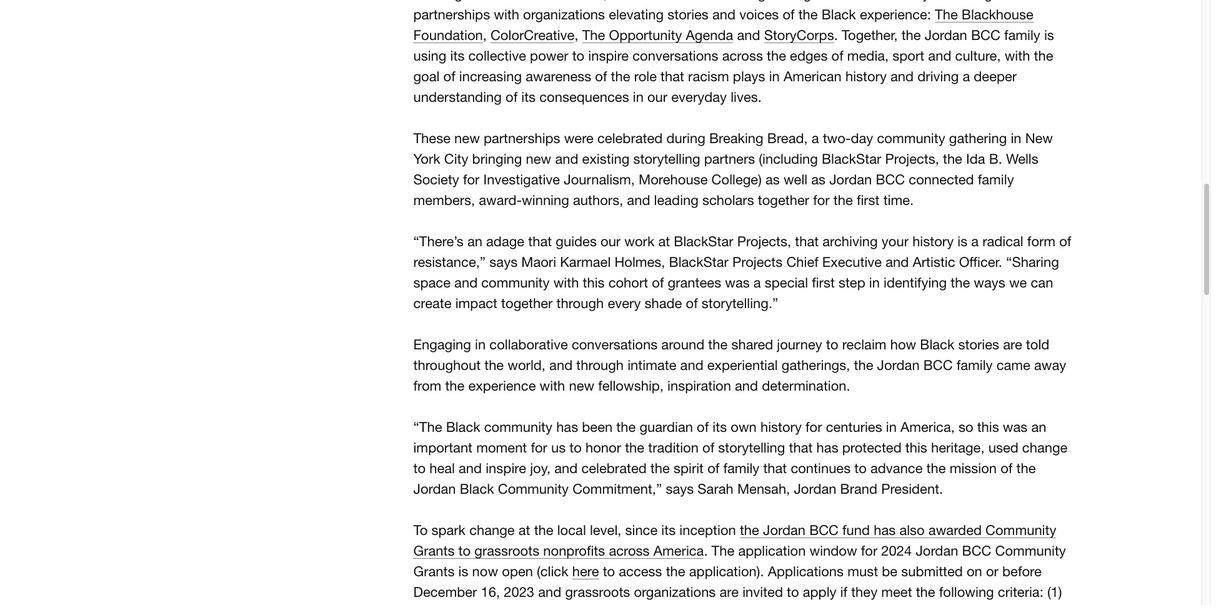 Task type: vqa. For each thing, say whether or not it's contained in the screenshot.
the right an
yes



Task type: describe. For each thing, give the bounding box(es) containing it.
and up impact
[[454, 275, 478, 291]]

understanding
[[413, 89, 502, 105]]

leading
[[654, 192, 699, 208]]

in inside the engaging in collaborative conversations around the shared journey to reclaim how black stories are told throughout the world, and through intimate and experiential gatherings, the jordan bcc family came away from the experience with new fellowship, inspiration and determination.
[[475, 337, 486, 353]]

community inside '"the black community has been the guardian of its own history for centuries in america, so this was an important moment for us to honor the tradition of storytelling that has protected this heritage, used change to heal and inspire joy, and celebrated the spirit of family that continues to advance the mission of the jordan black community commitment," says sarah mensah, jordan brand president.'
[[484, 419, 553, 435]]

work
[[625, 233, 655, 250]]

a inside to access the application). applications must be submitted on or before december 16, 2023 and grassroots organizations are invited to apply if they meet the following criteria: (1) must be a registered 501(c)(3) nonprofit; (2) have an annual operating budget of less than $3 million; (3) t
[[467, 605, 475, 605]]

power
[[530, 48, 569, 64]]

inspire inside . together, the jordan bcc family is using its collective power to inspire conversations across the edges of media, sport and culture, with the goal of increasing awareness of the role that racism plays in american history and driving a deeper understanding of its consequences in our everyday lives.
[[588, 48, 629, 64]]

resistance,"
[[413, 254, 486, 270]]

step
[[839, 275, 866, 291]]

of right edges
[[832, 48, 844, 64]]

edges
[[790, 48, 828, 64]]

through inside the engaging in collaborative conversations around the shared journey to reclaim how black stories are told throughout the world, and through intimate and experiential gatherings, the jordan bcc family came away from the experience with new fellowship, inspiration and determination.
[[577, 357, 624, 373]]

jordan down continues
[[794, 481, 837, 497]]

community inside '"the black community has been the guardian of its own history for centuries in america, so this was an important moment for us to honor the tradition of storytelling that has protected this heritage, used change to heal and inspire joy, and celebrated the spirit of family that continues to advance the mission of the jordan black community commitment," says sarah mensah, jordan brand president.'
[[498, 481, 569, 497]]

was inside '"the black community has been the guardian of its own history for centuries in america, so this was an important moment for us to honor the tradition of storytelling that has protected this heritage, used change to heal and inspire joy, and celebrated the spirit of family that continues to advance the mission of the jordan black community commitment," says sarah mensah, jordan brand president.'
[[1003, 419, 1028, 435]]

access
[[619, 563, 662, 580]]

its for together,
[[450, 48, 465, 64]]

an inside "there's an adage that guides our work at blackstar projects, that archiving your history is a radical form of resistance," says maori karmael holmes, blackstar projects chief executive and artistic officer. "sharing space and community with this cohort of grantees was a special first step in identifying the ways we can create impact together through every shade of storytelling."
[[467, 233, 483, 250]]

with inside . together, the jordan bcc family is using its collective power to inspire conversations across the edges of media, sport and culture, with the goal of increasing awareness of the role that racism plays in american history and driving a deeper understanding of its consequences in our everyday lives.
[[1005, 48, 1030, 64]]

was inside "there's an adage that guides our work at blackstar projects, that archiving your history is a radical form of resistance," says maori karmael holmes, blackstar projects chief executive and artistic officer. "sharing space and community with this cohort of grantees was a special first step in identifying the ways we can create impact together through every shade of storytelling."
[[725, 275, 750, 291]]

to inside the jordan bcc fund has also awarded community grants to grassroots nonprofits across america
[[459, 543, 471, 559]]

blackstar for two-
[[822, 151, 882, 167]]

bcc inside . together, the jordan bcc family is using its collective power to inspire conversations across the edges of media, sport and culture, with the goal of increasing awareness of the role that racism plays in american history and driving a deeper understanding of its consequences in our everyday lives.
[[971, 27, 1001, 43]]

media,
[[847, 48, 889, 64]]

scholars
[[703, 192, 754, 208]]

storycorps link
[[764, 27, 834, 43]]

were
[[564, 130, 594, 147]]

following
[[939, 584, 994, 600]]

this inside the leading with this belief in mind, the jordan bcc is strengthening its commitment by launching new partnerships with organizations elevating stories and voices of the black experience:
[[496, 0, 518, 2]]

driving
[[918, 68, 959, 85]]

of down grantees
[[686, 295, 698, 312]]

projects
[[733, 254, 783, 270]]

of down used
[[1001, 460, 1013, 477]]

(including
[[759, 151, 818, 167]]

for inside . the application window for 2024 jordan bcc community grants is now open (click
[[861, 543, 878, 559]]

create
[[413, 295, 452, 312]]

new inside the engaging in collaborative conversations around the shared journey to reclaim how black stories are told throughout the world, and through intimate and experiential gatherings, the jordan bcc family came away from the experience with new fellowship, inspiration and determination.
[[569, 378, 595, 394]]

community inside . the application window for 2024 jordan bcc community grants is now open (click
[[995, 543, 1066, 559]]

in inside "there's an adage that guides our work at blackstar projects, that archiving your history is a radical form of resistance," says maori karmael holmes, blackstar projects chief executive and artistic officer. "sharing space and community with this cohort of grantees was a special first step in identifying the ways we can create impact together through every shade of storytelling."
[[869, 275, 880, 291]]

jordan inside these new partnerships were celebrated during breaking bread, a two-day community gathering in new york city bringing new and existing storytelling partners (including blackstar projects, the ida b. wells society for investigative journalism, morehouse college) as well as jordan bcc connected family members, award-winning authors, and leading scholars together for the first time.
[[830, 172, 872, 188]]

community inside "there's an adage that guides our work at blackstar projects, that archiving your history is a radical form of resistance," says maori karmael holmes, blackstar projects chief executive and artistic officer. "sharing space and community with this cohort of grantees was a special first step in identifying the ways we can create impact together through every shade of storytelling."
[[482, 275, 550, 291]]

is inside the leading with this belief in mind, the jordan bcc is strengthening its commitment by launching new partnerships with organizations elevating stories and voices of the black experience:
[[714, 0, 724, 2]]

bcc inside . the application window for 2024 jordan bcc community grants is now open (click
[[962, 543, 992, 559]]

and inside to access the application). applications must be submitted on or before december 16, 2023 and grassroots organizations are invited to apply if they meet the following criteria: (1) must be a registered 501(c)(3) nonprofit; (2) have an annual operating budget of less than $3 million; (3) t
[[538, 584, 562, 600]]

storytelling inside '"the black community has been the guardian of its own history for centuries in america, so this was an important moment for us to honor the tradition of storytelling that has protected this heritage, used change to heal and inspire joy, and celebrated the spirit of family that continues to advance the mission of the jordan black community commitment," says sarah mensah, jordan brand president.'
[[718, 440, 785, 456]]

and down were
[[555, 151, 579, 167]]

moment
[[476, 440, 527, 456]]

adage
[[486, 233, 525, 250]]

inception
[[680, 522, 736, 538]]

before
[[1003, 563, 1042, 580]]

role
[[634, 68, 657, 85]]

experience
[[469, 378, 536, 394]]

society
[[413, 172, 459, 188]]

agenda
[[686, 27, 733, 43]]

change inside '"the black community has been the guardian of its own history for centuries in america, so this was an important moment for us to honor the tradition of storytelling that has protected this heritage, used change to heal and inspire joy, and celebrated the spirit of family that continues to advance the mission of the jordan black community commitment," says sarah mensah, jordan brand president.'
[[1023, 440, 1068, 456]]

leading with this belief in mind, the jordan bcc is strengthening its commitment by launching new partnerships with organizations elevating stories and voices of the black experience:
[[413, 0, 1022, 23]]

new up the city
[[454, 130, 480, 147]]

officer. "sharing
[[959, 254, 1059, 270]]

1 vertical spatial blackstar
[[674, 233, 734, 250]]

family inside . together, the jordan bcc family is using its collective power to inspire conversations across the edges of media, sport and culture, with the goal of increasing awareness of the role that racism plays in american history and driving a deeper understanding of its consequences in our everyday lives.
[[1004, 27, 1041, 43]]

jordan down heal in the left of the page
[[413, 481, 456, 497]]

submitted
[[902, 563, 963, 580]]

that up chief
[[795, 233, 819, 250]]

to right the us
[[570, 440, 582, 456]]

. together, the jordan bcc family is using its collective power to inspire conversations across the edges of media, sport and culture, with the goal of increasing awareness of the role that racism plays in american history and driving a deeper understanding of its consequences in our everyday lives.
[[413, 27, 1054, 105]]

of up 'understanding'
[[444, 68, 456, 85]]

the blackhouse foundation
[[413, 6, 1034, 43]]

partnerships inside these new partnerships were celebrated during breaking bread, a two-day community gathering in new york city bringing new and existing storytelling partners (including blackstar projects, the ida b. wells society for investigative journalism, morehouse college) as well as jordan bcc connected family members, award-winning authors, and leading scholars together for the first time.
[[484, 130, 560, 147]]

projects, inside "there's an adage that guides our work at blackstar projects, that archiving your history is a radical form of resistance," says maori karmael holmes, blackstar projects chief executive and artistic officer. "sharing space and community with this cohort of grantees was a special first step in identifying the ways we can create impact together through every shade of storytelling."
[[737, 233, 791, 250]]

says inside "there's an adage that guides our work at blackstar projects, that archiving your history is a radical form of resistance," says maori karmael holmes, blackstar projects chief executive and artistic officer. "sharing space and community with this cohort of grantees was a special first step in identifying the ways we can create impact together through every shade of storytelling."
[[490, 254, 518, 270]]

celebrated inside '"the black community has been the guardian of its own history for centuries in america, so this was an important moment for us to honor the tradition of storytelling that has protected this heritage, used change to heal and inspire joy, and celebrated the spirit of family that continues to advance the mission of the jordan black community commitment," says sarah mensah, jordan brand president.'
[[582, 460, 647, 477]]

celebrated inside these new partnerships were celebrated during breaking bread, a two-day community gathering in new york city bringing new and existing storytelling partners (including blackstar projects, the ida b. wells society for investigative journalism, morehouse college) as well as jordan bcc connected family members, award-winning authors, and leading scholars together for the first time.
[[598, 130, 663, 147]]

to inside . together, the jordan bcc family is using its collective power to inspire conversations across the edges of media, sport and culture, with the goal of increasing awareness of the role that racism plays in american history and driving a deeper understanding of its consequences in our everyday lives.
[[572, 48, 585, 64]]

since
[[625, 522, 658, 538]]

holmes,
[[615, 254, 665, 270]]

and down sport
[[891, 68, 914, 85]]

its down awareness
[[522, 89, 536, 105]]

american
[[784, 68, 842, 85]]

throughout
[[413, 357, 481, 373]]

that up maori
[[528, 233, 552, 250]]

this inside "there's an adage that guides our work at blackstar projects, that archiving your history is a radical form of resistance," says maori karmael holmes, blackstar projects chief executive and artistic officer. "sharing space and community with this cohort of grantees was a special first step in identifying the ways we can create impact together through every shade of storytelling."
[[583, 275, 605, 291]]

grassroots inside the jordan bcc fund has also awarded community grants to grassroots nonprofits across america
[[475, 543, 540, 559]]

jordan inside the jordan bcc fund has also awarded community grants to grassroots nonprofits across america
[[763, 522, 806, 538]]

to inside the engaging in collaborative conversations around the shared journey to reclaim how black stories are told throughout the world, and through intimate and experiential gatherings, the jordan bcc family came away from the experience with new fellowship, inspiration and determination.
[[826, 337, 839, 353]]

and right heal in the left of the page
[[459, 460, 482, 477]]

(click
[[537, 563, 569, 580]]

everyday
[[672, 89, 727, 105]]

award-
[[479, 192, 522, 208]]

protected
[[842, 440, 902, 456]]

. the application window for 2024 jordan bcc community grants is now open (click
[[413, 543, 1066, 580]]

for down the city
[[463, 172, 480, 188]]

winning
[[522, 192, 569, 208]]

(3)
[[1028, 605, 1042, 605]]

a left radical
[[972, 233, 979, 250]]

so
[[959, 419, 974, 435]]

cohort
[[609, 275, 648, 291]]

1 horizontal spatial has
[[817, 440, 839, 456]]

history inside . together, the jordan bcc family is using its collective power to inspire conversations across the edges of media, sport and culture, with the goal of increasing awareness of the role that racism plays in american history and driving a deeper understanding of its consequences in our everyday lives.
[[846, 68, 887, 85]]

and right 'world,'
[[550, 357, 573, 373]]

we
[[1010, 275, 1027, 291]]

morehouse
[[639, 172, 708, 188]]

conversations inside the engaging in collaborative conversations around the shared journey to reclaim how black stories are told throughout the world, and through intimate and experiential gatherings, the jordan bcc family came away from the experience with new fellowship, inspiration and determination.
[[572, 337, 658, 353]]

joy,
[[530, 460, 551, 477]]

of inside to access the application). applications must be submitted on or before december 16, 2023 and grassroots organizations are invited to apply if they meet the following criteria: (1) must be a registered 501(c)(3) nonprofit; (2) have an annual operating budget of less than $3 million; (3) t
[[887, 605, 899, 605]]

the inside "there's an adage that guides our work at blackstar projects, that archiving your history is a radical form of resistance," says maori karmael holmes, blackstar projects chief executive and artistic officer. "sharing space and community with this cohort of grantees was a special first step in identifying the ways we can create impact together through every shade of storytelling."
[[951, 275, 970, 291]]

and down voices
[[737, 27, 760, 43]]

is inside . together, the jordan bcc family is using its collective power to inspire conversations across the edges of media, sport and culture, with the goal of increasing awareness of the role that racism plays in american history and driving a deeper understanding of its consequences in our everyday lives.
[[1044, 27, 1054, 43]]

"the
[[413, 419, 442, 435]]

(2)
[[662, 605, 677, 605]]

december
[[413, 584, 477, 600]]

strengthening
[[728, 0, 812, 2]]

these
[[413, 130, 451, 147]]

to right here
[[603, 563, 615, 580]]

mensah,
[[738, 481, 790, 497]]

meet
[[882, 584, 912, 600]]

less
[[903, 605, 927, 605]]

b.
[[989, 151, 1003, 167]]

jordan inside the leading with this belief in mind, the jordan bcc is strengthening its commitment by launching new partnerships with organizations elevating stories and voices of the black experience:
[[634, 0, 677, 2]]

organizations inside the leading with this belief in mind, the jordan bcc is strengthening its commitment by launching new partnerships with organizations elevating stories and voices of the black experience:
[[523, 6, 605, 23]]

community inside the jordan bcc fund has also awarded community grants to grassroots nonprofits across america
[[986, 522, 1057, 538]]

its inside the leading with this belief in mind, the jordan bcc is strengthening its commitment by launching new partnerships with organizations elevating stories and voices of the black experience:
[[815, 0, 830, 2]]

your
[[882, 233, 909, 250]]

experiential
[[707, 357, 778, 373]]

together inside "there's an adage that guides our work at blackstar projects, that archiving your history is a radical form of resistance," says maori karmael holmes, blackstar projects chief executive and artistic officer. "sharing space and community with this cohort of grantees was a special first step in identifying the ways we can create impact together through every shade of storytelling."
[[501, 295, 553, 312]]

first inside "there's an adage that guides our work at blackstar projects, that archiving your history is a radical form of resistance," says maori karmael holmes, blackstar projects chief executive and artistic officer. "sharing space and community with this cohort of grantees was a special first step in identifying the ways we can create impact together through every shade of storytelling."
[[812, 275, 835, 291]]

together,
[[842, 27, 898, 43]]

"the black community has been the guardian of its own history for centuries in america, so this was an important moment for us to honor the tradition of storytelling that has protected this heritage, used change to heal and inspire joy, and celebrated the spirit of family that continues to advance the mission of the jordan black community commitment," says sarah mensah, jordan brand president.
[[413, 419, 1068, 497]]

guides
[[556, 233, 597, 250]]

for left centuries
[[806, 419, 822, 435]]

at inside "there's an adage that guides our work at blackstar projects, that archiving your history is a radical form of resistance," says maori karmael holmes, blackstar projects chief executive and artistic officer. "sharing space and community with this cohort of grantees was a special first step in identifying the ways we can create impact together through every shade of storytelling."
[[659, 233, 670, 250]]

an inside '"the black community has been the guardian of its own history for centuries in america, so this was an important moment for us to honor the tradition of storytelling that has protected this heritage, used change to heal and inspire joy, and celebrated the spirit of family that continues to advance the mission of the jordan black community commitment," says sarah mensah, jordan brand president.'
[[1032, 419, 1047, 435]]

around
[[662, 337, 705, 353]]

application
[[739, 543, 806, 559]]

college)
[[712, 172, 762, 188]]

black inside the engaging in collaborative conversations around the shared journey to reclaim how black stories are told throughout the world, and through intimate and experiential gatherings, the jordan bcc family came away from the experience with new fellowship, inspiration and determination.
[[920, 337, 955, 353]]

engaging
[[413, 337, 471, 353]]

or
[[986, 563, 999, 580]]

america,
[[901, 419, 955, 435]]

in down role
[[633, 89, 644, 105]]

than
[[931, 605, 958, 605]]

also
[[900, 522, 925, 538]]

community inside these new partnerships were celebrated during breaking bread, a two-day community gathering in new york city bringing new and existing storytelling partners (including blackstar projects, the ida b. wells society for investigative journalism, morehouse college) as well as jordan bcc connected family members, award-winning authors, and leading scholars together for the first time.
[[877, 130, 946, 147]]

bcc inside the leading with this belief in mind, the jordan bcc is strengthening its commitment by launching new partnerships with organizations elevating stories and voices of the black experience:
[[681, 0, 710, 2]]

conversations inside . together, the jordan bcc family is using its collective power to inspire conversations across the edges of media, sport and culture, with the goal of increasing awareness of the role that racism plays in american history and driving a deeper understanding of its consequences in our everyday lives.
[[633, 48, 719, 64]]

to
[[413, 522, 428, 538]]

and up inspiration
[[680, 357, 704, 373]]

is inside "there's an adage that guides our work at blackstar projects, that archiving your history is a radical form of resistance," says maori karmael holmes, blackstar projects chief executive and artistic officer. "sharing space and community with this cohort of grantees was a special first step in identifying the ways we can create impact together through every shade of storytelling."
[[958, 233, 968, 250]]

its for spark
[[662, 522, 676, 538]]

"there's an adage that guides our work at blackstar projects, that archiving your history is a radical form of resistance," says maori karmael holmes, blackstar projects chief executive and artistic officer. "sharing space and community with this cohort of grantees was a special first step in identifying the ways we can create impact together through every shade of storytelling."
[[413, 233, 1072, 312]]

for up archiving
[[813, 192, 830, 208]]

of up shade
[[652, 275, 664, 291]]

deeper
[[974, 68, 1017, 85]]

grassroots inside to access the application). applications must be submitted on or before december 16, 2023 and grassroots organizations are invited to apply if they meet the following criteria: (1) must be a registered 501(c)(3) nonprofit; (2) have an annual operating budget of less than $3 million; (3) t
[[565, 584, 630, 600]]

of up sarah
[[708, 460, 720, 477]]

with right leading
[[466, 0, 492, 2]]

our inside "there's an adage that guides our work at blackstar projects, that archiving your history is a radical form of resistance," says maori karmael holmes, blackstar projects chief executive and artistic officer. "sharing space and community with this cohort of grantees was a special first step in identifying the ways we can create impact together through every shade of storytelling."
[[601, 233, 621, 250]]

new inside the leading with this belief in mind, the jordan bcc is strengthening its commitment by launching new partnerships with organizations elevating stories and voices of the black experience:
[[997, 0, 1022, 2]]

have
[[681, 605, 710, 605]]

family inside '"the black community has been the guardian of its own history for centuries in america, so this was an important moment for us to honor the tradition of storytelling that has protected this heritage, used change to heal and inspire joy, and celebrated the spirit of family that continues to advance the mission of the jordan black community commitment," says sarah mensah, jordan brand president.'
[[723, 460, 760, 477]]

history inside '"the black community has been the guardian of its own history for centuries in america, so this was an important moment for us to honor the tradition of storytelling that has protected this heritage, used change to heal and inspire joy, and celebrated the spirit of family that continues to advance the mission of the jordan black community commitment," says sarah mensah, jordan brand president.'
[[761, 419, 802, 435]]

and down the us
[[555, 460, 578, 477]]

1 vertical spatial at
[[519, 522, 530, 538]]

says inside '"the black community has been the guardian of its own history for centuries in america, so this was an important moment for us to honor the tradition of storytelling that has protected this heritage, used change to heal and inspire joy, and celebrated the spirit of family that continues to advance the mission of the jordan black community commitment," says sarah mensah, jordan brand president.'
[[666, 481, 694, 497]]

an inside to access the application). applications must be submitted on or before december 16, 2023 and grassroots organizations are invited to apply if they meet the following criteria: (1) must be a registered 501(c)(3) nonprofit; (2) have an annual operating budget of less than $3 million; (3) t
[[714, 605, 729, 605]]

members,
[[413, 192, 475, 208]]

is inside . the application window for 2024 jordan bcc community grants is now open (click
[[459, 563, 469, 580]]

artistic
[[913, 254, 955, 270]]

important
[[413, 440, 473, 456]]

sport
[[893, 48, 925, 64]]

time.
[[884, 192, 914, 208]]

and up driving
[[929, 48, 952, 64]]

our inside . together, the jordan bcc family is using its collective power to inspire conversations across the edges of media, sport and culture, with the goal of increasing awareness of the role that racism plays in american history and driving a deeper understanding of its consequences in our everyday lives.
[[648, 89, 668, 105]]

to up operating
[[787, 584, 799, 600]]

leading
[[413, 0, 463, 2]]



Task type: locate. For each thing, give the bounding box(es) containing it.
a inside these new partnerships were celebrated during breaking bread, a two-day community gathering in new york city bringing new and existing storytelling partners (including blackstar projects, the ida b. wells society for investigative journalism, morehouse college) as well as jordan bcc connected family members, award-winning authors, and leading scholars together for the first time.
[[812, 130, 819, 147]]

0 horizontal spatial history
[[761, 419, 802, 435]]

and left the leading in the top right of the page
[[627, 192, 650, 208]]

the up application).
[[712, 543, 735, 559]]

1 vertical spatial storytelling
[[718, 440, 785, 456]]

inspire down moment
[[486, 460, 526, 477]]

family down b.
[[978, 172, 1014, 188]]

0 vertical spatial through
[[557, 295, 604, 312]]

1 vertical spatial grassroots
[[565, 584, 630, 600]]

inspire inside '"the black community has been the guardian of its own history for centuries in america, so this was an important moment for us to honor the tradition of storytelling that has protected this heritage, used change to heal and inspire joy, and celebrated the spirit of family that continues to advance the mission of the jordan black community commitment," says sarah mensah, jordan brand president.'
[[486, 460, 526, 477]]

archiving
[[823, 233, 878, 250]]

by
[[915, 0, 930, 2]]

of inside the leading with this belief in mind, the jordan bcc is strengthening its commitment by launching new partnerships with organizations elevating stories and voices of the black experience:
[[783, 6, 795, 23]]

to
[[572, 48, 585, 64], [826, 337, 839, 353], [570, 440, 582, 456], [413, 460, 426, 477], [855, 460, 867, 477], [459, 543, 471, 559], [603, 563, 615, 580], [787, 584, 799, 600]]

been
[[582, 419, 613, 435]]

1 vertical spatial an
[[1032, 419, 1047, 435]]

in right plays
[[769, 68, 780, 85]]

community
[[498, 481, 569, 497], [986, 522, 1057, 538], [995, 543, 1066, 559]]

stories
[[668, 6, 709, 23], [959, 337, 1000, 353]]

has up the us
[[556, 419, 578, 435]]

to left heal in the left of the page
[[413, 460, 426, 477]]

1 horizontal spatial first
[[857, 192, 880, 208]]

0 vertical spatial .
[[834, 27, 838, 43]]

advance
[[871, 460, 923, 477]]

0 horizontal spatial as
[[766, 172, 780, 188]]

bringing
[[472, 151, 522, 167]]

1 horizontal spatial history
[[846, 68, 887, 85]]

0 horizontal spatial must
[[413, 605, 444, 605]]

chief
[[787, 254, 819, 270]]

of
[[783, 6, 795, 23], [832, 48, 844, 64], [444, 68, 456, 85], [595, 68, 607, 85], [506, 89, 518, 105], [1060, 233, 1072, 250], [652, 275, 664, 291], [686, 295, 698, 312], [697, 419, 709, 435], [703, 440, 715, 456], [708, 460, 720, 477], [1001, 460, 1013, 477], [887, 605, 899, 605]]

across up access
[[609, 543, 650, 559]]

1 horizontal spatial was
[[1003, 419, 1028, 435]]

1 vertical spatial first
[[812, 275, 835, 291]]

that up continues
[[789, 440, 813, 456]]

and down your
[[886, 254, 909, 270]]

projects, inside these new partnerships were celebrated during breaking bread, a two-day community gathering in new york city bringing new and existing storytelling partners (including blackstar projects, the ida b. wells society for investigative journalism, morehouse college) as well as jordan bcc connected family members, award-winning authors, and leading scholars together for the first time.
[[885, 151, 939, 167]]

is
[[714, 0, 724, 2], [1044, 27, 1054, 43], [958, 233, 968, 250], [459, 563, 469, 580]]

0 vertical spatial was
[[725, 275, 750, 291]]

across up plays
[[722, 48, 763, 64]]

foundation
[[413, 27, 483, 43]]

1 horizontal spatial together
[[758, 192, 810, 208]]

black down commitment
[[822, 6, 856, 23]]

2 vertical spatial blackstar
[[669, 254, 729, 270]]

projects, up "connected"
[[885, 151, 939, 167]]

2 vertical spatial community
[[995, 543, 1066, 559]]

jordan inside . together, the jordan bcc family is using its collective power to inspire conversations across the edges of media, sport and culture, with the goal of increasing awareness of the role that racism plays in american history and driving a deeper understanding of its consequences in our everyday lives.
[[925, 27, 968, 43]]

has inside the jordan bcc fund has also awarded community grants to grassroots nonprofits across america
[[874, 522, 896, 538]]

the blackhouse foundation link
[[413, 6, 1034, 43]]

1 horizontal spatial across
[[722, 48, 763, 64]]

community right day
[[877, 130, 946, 147]]

family inside the engaging in collaborative conversations around the shared journey to reclaim how black stories are told throughout the world, and through intimate and experiential gatherings, the jordan bcc family came away from the experience with new fellowship, inspiration and determination.
[[957, 357, 993, 373]]

0 vertical spatial grants
[[413, 543, 455, 559]]

awareness
[[526, 68, 592, 85]]

. inside . the application window for 2024 jordan bcc community grants is now open (click
[[704, 543, 708, 559]]

2 grants from the top
[[413, 563, 455, 580]]

jordan up 'culture,' at the top of the page
[[925, 27, 968, 43]]

engaging in collaborative conversations around the shared journey to reclaim how black stories are told throughout the world, and through intimate and experiential gatherings, the jordan bcc family came away from the experience with new fellowship, inspiration and determination.
[[413, 337, 1067, 394]]

0 vertical spatial partnerships
[[413, 6, 490, 23]]

0 vertical spatial change
[[1023, 440, 1068, 456]]

jordan down how
[[877, 357, 920, 373]]

stories inside the engaging in collaborative conversations around the shared journey to reclaim how black stories are told throughout the world, and through intimate and experiential gatherings, the jordan bcc family came away from the experience with new fellowship, inspiration and determination.
[[959, 337, 1000, 353]]

together up collaborative
[[501, 295, 553, 312]]

1 vertical spatial must
[[413, 605, 444, 605]]

spirit
[[674, 460, 704, 477]]

0 horizontal spatial first
[[812, 275, 835, 291]]

0 vertical spatial be
[[882, 563, 898, 580]]

1 horizontal spatial be
[[882, 563, 898, 580]]

has up continues
[[817, 440, 839, 456]]

must down the december
[[413, 605, 444, 605]]

0 vertical spatial are
[[1003, 337, 1022, 353]]

its up storycorps
[[815, 0, 830, 2]]

history inside "there's an adage that guides our work at blackstar projects, that archiving your history is a radical form of resistance," says maori karmael holmes, blackstar projects chief executive and artistic officer. "sharing space and community with this cohort of grantees was a special first step in identifying the ways we can create impact together through every shade of storytelling."
[[913, 233, 954, 250]]

2 vertical spatial community
[[484, 419, 553, 435]]

guardian
[[640, 419, 693, 435]]

window
[[810, 543, 857, 559]]

application).
[[689, 563, 764, 580]]

as right well
[[812, 172, 826, 188]]

in right belief
[[558, 0, 569, 2]]

0 vertical spatial grassroots
[[475, 543, 540, 559]]

across inside . together, the jordan bcc family is using its collective power to inspire conversations across the edges of media, sport and culture, with the goal of increasing awareness of the role that racism plays in american history and driving a deeper understanding of its consequences in our everyday lives.
[[722, 48, 763, 64]]

says down adage
[[490, 254, 518, 270]]

1 horizontal spatial an
[[714, 605, 729, 605]]

registered
[[478, 605, 540, 605]]

space
[[413, 275, 451, 291]]

1 vertical spatial says
[[666, 481, 694, 497]]

with down karmael
[[554, 275, 579, 291]]

its for black
[[713, 419, 727, 435]]

of down 'meet'
[[887, 605, 899, 605]]

and down the experiential
[[735, 378, 758, 394]]

of up storycorps
[[783, 6, 795, 23]]

0 horizontal spatial across
[[609, 543, 650, 559]]

0 horizontal spatial at
[[519, 522, 530, 538]]

0 horizontal spatial be
[[448, 605, 463, 605]]

, colorcreative , the opportunity agenda and storycorps
[[483, 27, 834, 43]]

maori
[[521, 254, 556, 270]]

first left 'time.'
[[857, 192, 880, 208]]

0 vertical spatial inspire
[[588, 48, 629, 64]]

to access the application). applications must be submitted on or before december 16, 2023 and grassroots organizations are invited to apply if they meet the following criteria: (1) must be a registered 501(c)(3) nonprofit; (2) have an annual operating budget of less than $3 million; (3) t
[[413, 563, 1066, 605]]

storycorps
[[764, 27, 834, 43]]

with up colorcreative link
[[494, 6, 519, 23]]

1 vertical spatial our
[[601, 233, 621, 250]]

inspire down opportunity in the top of the page
[[588, 48, 629, 64]]

a inside . together, the jordan bcc family is using its collective power to inspire conversations across the edges of media, sport and culture, with the goal of increasing awareness of the role that racism plays in american history and driving a deeper understanding of its consequences in our everyday lives.
[[963, 68, 970, 85]]

with inside the engaging in collaborative conversations around the shared journey to reclaim how black stories are told throughout the world, and through intimate and experiential gatherings, the jordan bcc family came away from the experience with new fellowship, inspiration and determination.
[[540, 378, 565, 394]]

0 vertical spatial community
[[498, 481, 569, 497]]

storytelling
[[634, 151, 701, 167], [718, 440, 785, 456]]

well
[[784, 172, 808, 188]]

1 horizontal spatial organizations
[[634, 584, 716, 600]]

new up investigative
[[526, 151, 552, 167]]

collective
[[469, 48, 526, 64]]

2 , from the left
[[575, 27, 579, 43]]

told
[[1026, 337, 1050, 353]]

of up tradition
[[697, 419, 709, 435]]

organizations up (2)
[[634, 584, 716, 600]]

1 horizontal spatial grassroots
[[565, 584, 630, 600]]

open
[[502, 563, 533, 580]]

1 horizontal spatial as
[[812, 172, 826, 188]]

1 horizontal spatial inspire
[[588, 48, 629, 64]]

racism
[[688, 68, 729, 85]]

our
[[648, 89, 668, 105], [601, 233, 621, 250]]

family down blackhouse
[[1004, 27, 1041, 43]]

launching
[[933, 0, 993, 2]]

grantees
[[668, 275, 721, 291]]

family
[[1004, 27, 1041, 43], [978, 172, 1014, 188], [957, 357, 993, 373], [723, 460, 760, 477]]

for down the fund
[[861, 543, 878, 559]]

own
[[731, 419, 757, 435]]

1 vertical spatial projects,
[[737, 233, 791, 250]]

with up deeper
[[1005, 48, 1030, 64]]

of right form
[[1060, 233, 1072, 250]]

the inside the jordan bcc fund has also awarded community grants to grassroots nonprofits across america
[[740, 522, 759, 538]]

1 horizontal spatial at
[[659, 233, 670, 250]]

storytelling down own in the bottom right of the page
[[718, 440, 785, 456]]

. inside . together, the jordan bcc family is using its collective power to inspire conversations across the edges of media, sport and culture, with the goal of increasing awareness of the role that racism plays in american history and driving a deeper understanding of its consequences in our everyday lives.
[[834, 27, 838, 43]]

stories up came
[[959, 337, 1000, 353]]

investigative
[[484, 172, 560, 188]]

blackstar for projects,
[[669, 254, 729, 270]]

together inside these new partnerships were celebrated during breaking bread, a two-day community gathering in new york city bringing new and existing storytelling partners (including blackstar projects, the ida b. wells society for investigative journalism, morehouse college) as well as jordan bcc connected family members, award-winning authors, and leading scholars together for the first time.
[[758, 192, 810, 208]]

black inside the leading with this belief in mind, the jordan bcc is strengthening its commitment by launching new partnerships with organizations elevating stories and voices of the black experience:
[[822, 6, 856, 23]]

of down the increasing
[[506, 89, 518, 105]]

two-
[[823, 130, 851, 147]]

at
[[659, 233, 670, 250], [519, 522, 530, 538]]

here link
[[572, 563, 599, 580]]

0 horizontal spatial our
[[601, 233, 621, 250]]

blackstar
[[822, 151, 882, 167], [674, 233, 734, 250], [669, 254, 729, 270]]

in inside these new partnerships were celebrated during breaking bread, a two-day community gathering in new york city bringing new and existing storytelling partners (including blackstar projects, the ida b. wells society for investigative journalism, morehouse college) as well as jordan bcc connected family members, award-winning authors, and leading scholars together for the first time.
[[1011, 130, 1022, 147]]

its inside '"the black community has been the guardian of its own history for centuries in america, so this was an important moment for us to honor the tradition of storytelling that has protected this heritage, used change to heal and inspire joy, and celebrated the spirit of family that continues to advance the mission of the jordan black community commitment," says sarah mensah, jordan brand president.'
[[713, 419, 727, 435]]

0 horizontal spatial .
[[704, 543, 708, 559]]

how
[[891, 337, 917, 353]]

commitment,"
[[573, 481, 662, 497]]

0 vertical spatial blackstar
[[822, 151, 882, 167]]

special
[[765, 275, 808, 291]]

and inside the leading with this belief in mind, the jordan bcc is strengthening its commitment by launching new partnerships with organizations elevating stories and voices of the black experience:
[[713, 6, 736, 23]]

0 horizontal spatial projects,
[[737, 233, 791, 250]]

mission
[[950, 460, 997, 477]]

at right 'work'
[[659, 233, 670, 250]]

nonprofit;
[[599, 605, 658, 605]]

in inside the leading with this belief in mind, the jordan bcc is strengthening its commitment by launching new partnerships with organizations elevating stories and voices of the black experience:
[[558, 0, 569, 2]]

connected
[[909, 172, 974, 188]]

conversations
[[633, 48, 719, 64], [572, 337, 658, 353]]

0 horizontal spatial storytelling
[[634, 151, 701, 167]]

with inside "there's an adage that guides our work at blackstar projects, that archiving your history is a radical form of resistance," says maori karmael holmes, blackstar projects chief executive and artistic officer. "sharing space and community with this cohort of grantees was a special first step in identifying the ways we can create impact together through every shade of storytelling."
[[554, 275, 579, 291]]

501(c)(3)
[[543, 605, 596, 605]]

at up open
[[519, 522, 530, 538]]

1 vertical spatial the
[[582, 27, 605, 43]]

. for the
[[704, 543, 708, 559]]

celebrated
[[598, 130, 663, 147], [582, 460, 647, 477]]

that up 'mensah,'
[[763, 460, 787, 477]]

this right so
[[977, 419, 999, 435]]

america
[[654, 543, 704, 559]]

1 vertical spatial history
[[913, 233, 954, 250]]

heritage,
[[931, 440, 985, 456]]

1 horizontal spatial storytelling
[[718, 440, 785, 456]]

2 horizontal spatial history
[[913, 233, 954, 250]]

elevating
[[609, 6, 664, 23]]

the opportunity agenda link
[[582, 27, 733, 43]]

in up protected
[[886, 419, 897, 435]]

in
[[558, 0, 569, 2], [769, 68, 780, 85], [633, 89, 644, 105], [1011, 130, 1022, 147], [869, 275, 880, 291], [475, 337, 486, 353], [886, 419, 897, 435]]

intimate
[[628, 357, 677, 373]]

0 horizontal spatial stories
[[668, 6, 709, 23]]

partnerships inside the leading with this belief in mind, the jordan bcc is strengthening its commitment by launching new partnerships with organizations elevating stories and voices of the black experience:
[[413, 6, 490, 23]]

1 horizontal spatial are
[[1003, 337, 1022, 353]]

criteria:
[[998, 584, 1044, 600]]

determination.
[[762, 378, 851, 394]]

of up spirit
[[703, 440, 715, 456]]

1 vertical spatial organizations
[[634, 584, 716, 600]]

1 vertical spatial was
[[1003, 419, 1028, 435]]

1 vertical spatial .
[[704, 543, 708, 559]]

blackstar inside these new partnerships were celebrated during breaking bread, a two-day community gathering in new york city bringing new and existing storytelling partners (including blackstar projects, the ida b. wells society for investigative journalism, morehouse college) as well as jordan bcc connected family members, award-winning authors, and leading scholars together for the first time.
[[822, 151, 882, 167]]

day
[[851, 130, 873, 147]]

this down 'america,'
[[906, 440, 928, 456]]

0 vertical spatial history
[[846, 68, 887, 85]]

a down projects
[[754, 275, 761, 291]]

2 vertical spatial the
[[712, 543, 735, 559]]

history down media,
[[846, 68, 887, 85]]

to up brand
[[855, 460, 867, 477]]

radical
[[983, 233, 1024, 250]]

in right engaging
[[475, 337, 486, 353]]

says down spirit
[[666, 481, 694, 497]]

0 horizontal spatial was
[[725, 275, 750, 291]]

celebrated up existing
[[598, 130, 663, 147]]

history up artistic
[[913, 233, 954, 250]]

1 horizontal spatial must
[[848, 563, 878, 580]]

through down karmael
[[557, 295, 604, 312]]

must
[[848, 563, 878, 580], [413, 605, 444, 605]]

organizations inside to access the application). applications must be submitted on or before december 16, 2023 and grassroots organizations are invited to apply if they meet the following criteria: (1) must be a registered 501(c)(3) nonprofit; (2) have an annual operating budget of less than $3 million; (3) t
[[634, 584, 716, 600]]

1 horizontal spatial .
[[834, 27, 838, 43]]

across
[[722, 48, 763, 64], [609, 543, 650, 559]]

that
[[661, 68, 684, 85], [528, 233, 552, 250], [795, 233, 819, 250], [789, 440, 813, 456], [763, 460, 787, 477]]

are up came
[[1003, 337, 1022, 353]]

0 horizontal spatial grassroots
[[475, 543, 540, 559]]

to up awareness
[[572, 48, 585, 64]]

has up 2024
[[874, 522, 896, 538]]

0 horizontal spatial has
[[556, 419, 578, 435]]

its down foundation
[[450, 48, 465, 64]]

its left own in the bottom right of the page
[[713, 419, 727, 435]]

jordan up elevating
[[634, 0, 677, 2]]

and up agenda
[[713, 6, 736, 23]]

stories inside the leading with this belief in mind, the jordan bcc is strengthening its commitment by launching new partnerships with organizations elevating stories and voices of the black experience:
[[668, 6, 709, 23]]

culture,
[[956, 48, 1001, 64]]

0 horizontal spatial ,
[[483, 27, 487, 43]]

0 vertical spatial conversations
[[633, 48, 719, 64]]

0 vertical spatial across
[[722, 48, 763, 64]]

conversations down every
[[572, 337, 658, 353]]

in inside '"the black community has been the guardian of its own history for centuries in america, so this was an important moment for us to honor the tradition of storytelling that has protected this heritage, used change to heal and inspire joy, and celebrated the spirit of family that continues to advance the mission of the jordan black community commitment," says sarah mensah, jordan brand president.'
[[886, 419, 897, 435]]

1 vertical spatial grants
[[413, 563, 455, 580]]

that right role
[[661, 68, 684, 85]]

grants inside . the application window for 2024 jordan bcc community grants is now open (click
[[413, 563, 455, 580]]

wells
[[1006, 151, 1039, 167]]

during
[[667, 130, 706, 147]]

0 horizontal spatial organizations
[[523, 6, 605, 23]]

0 vertical spatial community
[[877, 130, 946, 147]]

2 horizontal spatial an
[[1032, 419, 1047, 435]]

are inside to access the application). applications must be submitted on or before december 16, 2023 and grassroots organizations are invited to apply if they meet the following criteria: (1) must be a registered 501(c)(3) nonprofit; (2) have an annual operating budget of less than $3 million; (3) t
[[720, 584, 739, 600]]

1 horizontal spatial stories
[[959, 337, 1000, 353]]

jordan up application
[[763, 522, 806, 538]]

these new partnerships were celebrated during breaking bread, a two-day community gathering in new york city bringing new and existing storytelling partners (including blackstar projects, the ida b. wells society for investigative journalism, morehouse college) as well as jordan bcc connected family members, award-winning authors, and leading scholars together for the first time.
[[413, 130, 1053, 208]]

was
[[725, 275, 750, 291], [1003, 419, 1028, 435]]

0 vertical spatial celebrated
[[598, 130, 663, 147]]

this down karmael
[[583, 275, 605, 291]]

1 vertical spatial change
[[470, 522, 515, 538]]

0 vertical spatial has
[[556, 419, 578, 435]]

0 horizontal spatial an
[[467, 233, 483, 250]]

0 vertical spatial stories
[[668, 6, 709, 23]]

1 vertical spatial has
[[817, 440, 839, 456]]

1 vertical spatial community
[[986, 522, 1057, 538]]

of up "consequences"
[[595, 68, 607, 85]]

0 vertical spatial the
[[935, 6, 958, 23]]

on
[[967, 563, 983, 580]]

new up been at bottom
[[569, 378, 595, 394]]

as left well
[[766, 172, 780, 188]]

2 horizontal spatial has
[[874, 522, 896, 538]]

0 horizontal spatial change
[[470, 522, 515, 538]]

shared
[[732, 337, 773, 353]]

for left the us
[[531, 440, 548, 456]]

was up used
[[1003, 419, 1028, 435]]

1 vertical spatial be
[[448, 605, 463, 605]]

the inside . the application window for 2024 jordan bcc community grants is now open (click
[[712, 543, 735, 559]]

away
[[1035, 357, 1067, 373]]

using
[[413, 48, 447, 64]]

the inside the blackhouse foundation
[[935, 6, 958, 23]]

colorcreative link
[[491, 27, 575, 43]]

1 horizontal spatial says
[[666, 481, 694, 497]]

bcc inside the jordan bcc fund has also awarded community grants to grassroots nonprofits across america
[[810, 522, 839, 538]]

0 horizontal spatial inspire
[[486, 460, 526, 477]]

storytelling inside these new partnerships were celebrated during breaking bread, a two-day community gathering in new york city bringing new and existing storytelling partners (including blackstar projects, the ida b. wells society for investigative journalism, morehouse college) as well as jordan bcc connected family members, award-winning authors, and leading scholars together for the first time.
[[634, 151, 701, 167]]

family inside these new partnerships were celebrated during breaking bread, a two-day community gathering in new york city bringing new and existing storytelling partners (including blackstar projects, the ida b. wells society for investigative journalism, morehouse college) as well as jordan bcc connected family members, award-winning authors, and leading scholars together for the first time.
[[978, 172, 1014, 188]]

family left came
[[957, 357, 993, 373]]

across inside the jordan bcc fund has also awarded community grants to grassroots nonprofits across america
[[609, 543, 650, 559]]

are inside the engaging in collaborative conversations around the shared journey to reclaim how black stories are told throughout the world, and through intimate and experiential gatherings, the jordan bcc family came away from the experience with new fellowship, inspiration and determination.
[[1003, 337, 1022, 353]]

. for together,
[[834, 27, 838, 43]]

the down mind,
[[582, 27, 605, 43]]

bcc inside the engaging in collaborative conversations around the shared journey to reclaim how black stories are told throughout the world, and through intimate and experiential gatherings, the jordan bcc family came away from the experience with new fellowship, inspiration and determination.
[[924, 357, 953, 373]]

history right own in the bottom right of the page
[[761, 419, 802, 435]]

from
[[413, 378, 442, 394]]

0 vertical spatial projects,
[[885, 151, 939, 167]]

2 horizontal spatial the
[[935, 6, 958, 23]]

with down 'world,'
[[540, 378, 565, 394]]

0 vertical spatial together
[[758, 192, 810, 208]]

city
[[444, 151, 469, 167]]

jordan inside the engaging in collaborative conversations around the shared journey to reclaim how black stories are told throughout the world, and through intimate and experiential gatherings, the jordan bcc family came away from the experience with new fellowship, inspiration and determination.
[[877, 357, 920, 373]]

that inside . together, the jordan bcc family is using its collective power to inspire conversations across the edges of media, sport and culture, with the goal of increasing awareness of the role that racism plays in american history and driving a deeper understanding of its consequences in our everyday lives.
[[661, 68, 684, 85]]

1 vertical spatial community
[[482, 275, 550, 291]]

2 vertical spatial an
[[714, 605, 729, 605]]

jordan inside . the application window for 2024 jordan bcc community grants is now open (click
[[916, 543, 959, 559]]

1 vertical spatial stories
[[959, 337, 1000, 353]]

blackhouse
[[962, 6, 1034, 23]]

through inside "there's an adage that guides our work at blackstar projects, that archiving your history is a radical form of resistance," says maori karmael holmes, blackstar projects chief executive and artistic officer. "sharing space and community with this cohort of grantees was a special first step in identifying the ways we can create impact together through every shade of storytelling."
[[557, 295, 604, 312]]

1 horizontal spatial projects,
[[885, 151, 939, 167]]

first inside these new partnerships were celebrated during breaking bread, a two-day community gathering in new york city bringing new and existing storytelling partners (including blackstar projects, the ida b. wells society for investigative journalism, morehouse college) as well as jordan bcc connected family members, award-winning authors, and leading scholars together for the first time.
[[857, 192, 880, 208]]

its up america
[[662, 522, 676, 538]]

1 vertical spatial together
[[501, 295, 553, 312]]

through up fellowship,
[[577, 357, 624, 373]]

grants inside the jordan bcc fund has also awarded community grants to grassroots nonprofits across america
[[413, 543, 455, 559]]

belief
[[521, 0, 555, 2]]

1 horizontal spatial our
[[648, 89, 668, 105]]

black up important
[[446, 419, 480, 435]]

has
[[556, 419, 578, 435], [817, 440, 839, 456], [874, 522, 896, 538]]

black down moment
[[460, 481, 494, 497]]

1 as from the left
[[766, 172, 780, 188]]

0 horizontal spatial says
[[490, 254, 518, 270]]

every
[[608, 295, 641, 312]]

first left step
[[812, 275, 835, 291]]

1 grants from the top
[[413, 543, 455, 559]]

they
[[851, 584, 878, 600]]

must up they
[[848, 563, 878, 580]]

change up now
[[470, 522, 515, 538]]

community down maori
[[482, 275, 550, 291]]

0 vertical spatial says
[[490, 254, 518, 270]]

2 vertical spatial history
[[761, 419, 802, 435]]

0 vertical spatial an
[[467, 233, 483, 250]]

1 vertical spatial across
[[609, 543, 650, 559]]

bcc inside these new partnerships were celebrated during breaking bread, a two-day community gathering in new york city bringing new and existing storytelling partners (including blackstar projects, the ida b. wells society for investigative journalism, morehouse college) as well as jordan bcc connected family members, award-winning authors, and leading scholars together for the first time.
[[876, 172, 905, 188]]

jordan down day
[[830, 172, 872, 188]]

brand
[[841, 481, 878, 497]]

to down spark
[[459, 543, 471, 559]]

2 as from the left
[[812, 172, 826, 188]]

. down inception
[[704, 543, 708, 559]]

us
[[551, 440, 566, 456]]

came
[[997, 357, 1031, 373]]

1 , from the left
[[483, 27, 487, 43]]

0 vertical spatial at
[[659, 233, 670, 250]]



